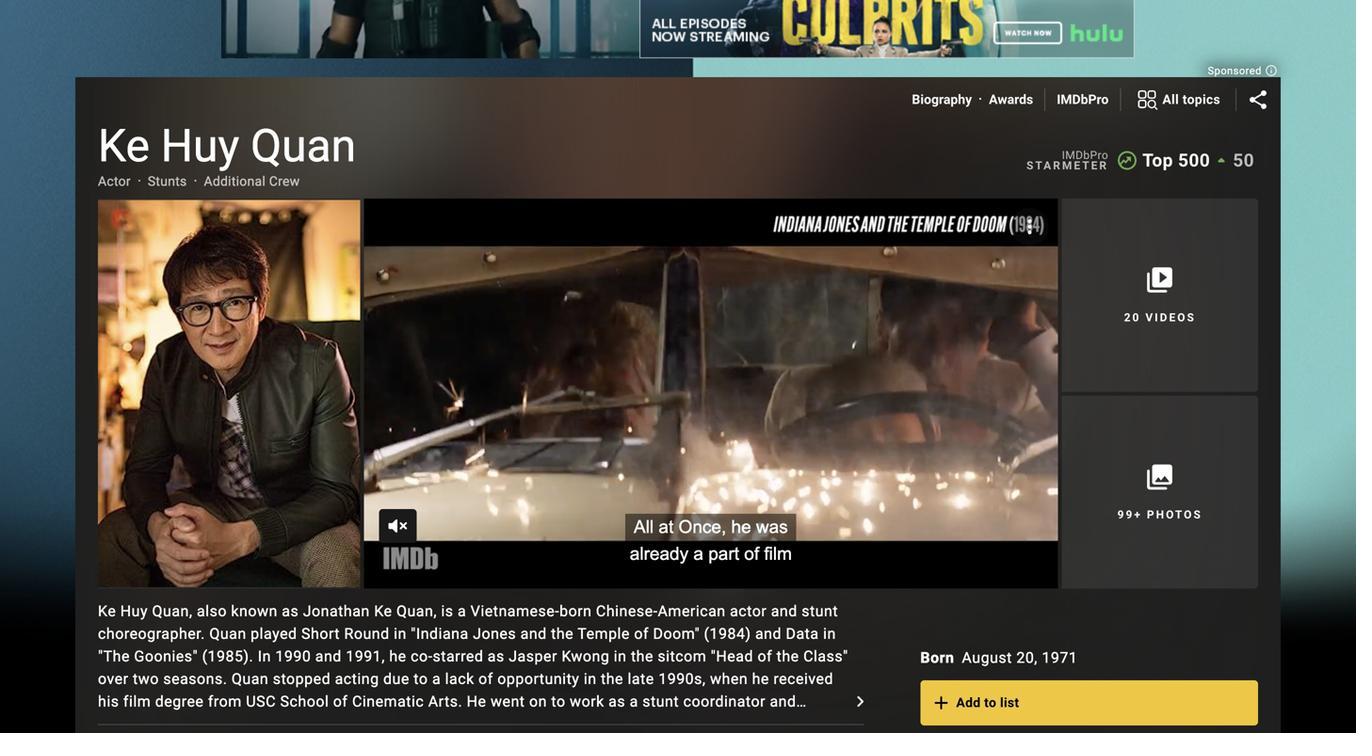 Task type: describe. For each thing, give the bounding box(es) containing it.
and down actor
[[755, 625, 782, 643]]

from
[[208, 693, 242, 711]]

99+
[[1117, 509, 1142, 522]]

when
[[710, 671, 748, 689]]

and up data at the right bottom
[[771, 603, 797, 621]]

1990
[[275, 648, 311, 666]]

the left "late"
[[601, 671, 623, 689]]

2 vertical spatial quan
[[232, 671, 269, 689]]

20 videos button
[[1062, 199, 1258, 392]]

lack
[[445, 671, 474, 689]]

played
[[251, 625, 297, 643]]

in down on
[[525, 716, 538, 734]]

school
[[280, 693, 329, 711]]

all inside button
[[1162, 92, 1179, 107]]

received
[[773, 671, 833, 689]]

biography
[[912, 92, 972, 107]]

20
[[1124, 311, 1141, 325]]

vietnamese-
[[471, 603, 559, 621]]

huy for quan
[[161, 120, 239, 172]]

late
[[628, 671, 654, 689]]

0 vertical spatial stunt
[[802, 603, 838, 621]]

to down school
[[319, 716, 333, 734]]

all topics button
[[1121, 85, 1235, 115]]

everywhere
[[685, 716, 766, 734]]

1991,
[[346, 648, 385, 666]]

chinese-
[[596, 603, 658, 621]]

0 horizontal spatial a
[[432, 671, 441, 689]]

seasons.
[[163, 671, 227, 689]]

arrow drop up image
[[1210, 149, 1233, 172]]

in up work
[[584, 671, 597, 689]]

co-
[[411, 648, 433, 666]]

ke for ke huy quan, also known as jonathan ke quan, is a vietnamese-born chinese-american actor and stunt choreographer. quan played short round in "indiana jones and the temple of doom" (1984) and data in "the goonies" (1985). in 1990 and 1991, he co-starred as jasper kwong in the sitcom "head of the class" over two seasons. quan stopped acting due to a lack of opportunity in the late 1990s, when he received his film degree from usc school of cinematic arts. he went on to work as a stunt coordinator and assistant director. he returned to acting as waymond wang in the film "everything everywhere all at 
[[98, 603, 116, 621]]

0 horizontal spatial he
[[389, 648, 406, 666]]

ke huy quan
[[98, 120, 356, 172]]

stunts
[[148, 174, 187, 189]]

starmeter
[[1026, 159, 1108, 172]]

add image
[[930, 692, 952, 715]]

is
[[441, 603, 453, 621]]

known
[[231, 603, 278, 621]]

in
[[258, 648, 271, 666]]

50
[[1233, 150, 1254, 171]]

sitcom
[[658, 648, 707, 666]]

arts.
[[428, 693, 463, 711]]

and up "jasper" at bottom
[[520, 625, 547, 643]]

coordinator
[[683, 693, 766, 711]]

imdbpro for imdbpro starmeter
[[1062, 149, 1108, 162]]

1990s,
[[658, 671, 706, 689]]

as down jones
[[488, 648, 505, 666]]

(1985).
[[202, 648, 254, 666]]

of right lack
[[479, 671, 493, 689]]

add
[[956, 695, 981, 711]]

imdbpro starmeter
[[1026, 149, 1108, 172]]

born
[[559, 603, 592, 621]]

volume off image
[[386, 515, 409, 538]]

2 quan, from the left
[[396, 603, 437, 621]]

crew
[[269, 174, 300, 189]]

photos
[[1147, 509, 1202, 522]]

awards button
[[989, 90, 1033, 109]]

at
[[793, 716, 807, 734]]

to right on
[[551, 693, 566, 711]]

to down co-
[[414, 671, 428, 689]]

jonathan
[[303, 603, 370, 621]]

additional crew
[[204, 174, 300, 189]]

of right school
[[333, 693, 348, 711]]

jones
[[473, 625, 516, 643]]

kwong
[[562, 648, 610, 666]]

work
[[570, 693, 604, 711]]

20 videos
[[1124, 311, 1196, 325]]

imdbpro for imdbpro
[[1057, 92, 1109, 107]]

cinematic
[[352, 693, 424, 711]]

stopped
[[273, 671, 331, 689]]

temple
[[578, 625, 630, 643]]

watch the return of ke huy quan element
[[364, 199, 1058, 589]]

0 vertical spatial a
[[458, 603, 466, 621]]

on
[[529, 693, 547, 711]]

short
[[301, 625, 340, 643]]

due
[[383, 671, 409, 689]]

the down on
[[543, 716, 565, 734]]

to left list
[[984, 695, 996, 711]]

goonies"
[[134, 648, 198, 666]]

0 vertical spatial quan
[[251, 120, 356, 172]]

biography button
[[912, 90, 972, 109]]

assistant
[[98, 716, 164, 734]]

director.
[[168, 716, 227, 734]]

1971
[[1042, 649, 1078, 667]]

as up played
[[282, 603, 299, 621]]

500
[[1178, 150, 1210, 171]]

august
[[962, 649, 1012, 667]]

ke huy quan, also known as jonathan ke quan, is a vietnamese-born chinese-american actor and stunt choreographer. quan played short round in "indiana jones and the temple of doom" (1984) and data in "the goonies" (1985). in 1990 and 1991, he co-starred as jasper kwong in the sitcom "head of the class" over two seasons. quan stopped acting due to a lack of opportunity in the late 1990s, when he received his film degree from usc school of cinematic arts. he went on to work as a stunt coordinator and assistant director. he returned to acting as waymond wang in the film "everything everywhere all at button
[[98, 600, 864, 734]]

1 vertical spatial stunt
[[642, 693, 679, 711]]

sponsored
[[1208, 65, 1265, 77]]

videos
[[1145, 311, 1196, 325]]

0 vertical spatial acting
[[335, 671, 379, 689]]



Task type: locate. For each thing, give the bounding box(es) containing it.
huy inside ke huy quan, also known as jonathan ke quan, is a vietnamese-born chinese-american actor and stunt choreographer. quan played short round in "indiana jones and the temple of doom" (1984) and data in "the goonies" (1985). in 1990 and 1991, he co-starred as jasper kwong in the sitcom "head of the class" over two seasons. quan stopped acting due to a lack of opportunity in the late 1990s, when he received his film degree from usc school of cinematic arts. he went on to work as a stunt coordinator and assistant director. he returned to acting as waymond wang in the film "everything everywhere all at
[[120, 603, 148, 621]]

american
[[658, 603, 726, 621]]

actor
[[98, 174, 131, 189]]

1 vertical spatial he
[[752, 671, 769, 689]]

the down born
[[551, 625, 574, 643]]

1 horizontal spatial quan,
[[396, 603, 437, 621]]

starred
[[433, 648, 483, 666]]

1 horizontal spatial he
[[752, 671, 769, 689]]

and
[[771, 603, 797, 621], [520, 625, 547, 643], [755, 625, 782, 643], [315, 648, 342, 666], [770, 693, 796, 711]]

video player application
[[364, 199, 1058, 589]]

"everything
[[601, 716, 681, 734]]

ke huy quan image
[[98, 200, 360, 588]]

degree
[[155, 693, 204, 711]]

in up class"
[[823, 625, 836, 643]]

"indiana
[[411, 625, 469, 643]]

opportunity
[[497, 671, 579, 689]]

0 vertical spatial huy
[[161, 120, 239, 172]]

quan,
[[152, 603, 193, 621], [396, 603, 437, 621]]

2 horizontal spatial a
[[630, 693, 638, 711]]

born
[[920, 649, 954, 667]]

he down the from
[[231, 716, 250, 734]]

choreographer.
[[98, 625, 205, 643]]

additional
[[204, 174, 266, 189]]

(1984)
[[704, 625, 751, 643]]

data
[[786, 625, 819, 643]]

"head
[[711, 648, 753, 666]]

ke for ke huy quan
[[98, 120, 150, 172]]

imdbpro up imdbpro starmeter
[[1057, 92, 1109, 107]]

stunt up data at the right bottom
[[802, 603, 838, 621]]

0 vertical spatial imdbpro
[[1057, 92, 1109, 107]]

quan up usc
[[232, 671, 269, 689]]

all right categories image
[[1162, 92, 1179, 107]]

of right the '"head'
[[758, 648, 772, 666]]

as down cinematic
[[386, 716, 403, 734]]

share on social media image
[[1247, 89, 1269, 111]]

imdbpro
[[1057, 92, 1109, 107], [1062, 149, 1108, 162]]

1 vertical spatial film
[[569, 716, 597, 734]]

doom"
[[653, 625, 700, 643]]

0 horizontal spatial all
[[770, 716, 789, 734]]

as right work
[[608, 693, 625, 711]]

a left lack
[[432, 671, 441, 689]]

returned
[[255, 716, 315, 734]]

huy for quan,
[[120, 603, 148, 621]]

0 horizontal spatial group
[[98, 199, 360, 589]]

a up "everything
[[630, 693, 638, 711]]

1 horizontal spatial he
[[467, 693, 486, 711]]

a
[[458, 603, 466, 621], [432, 671, 441, 689], [630, 693, 638, 711]]

ke up "the
[[98, 603, 116, 621]]

after his early roles in 'indiana jones and the temple of doom' and 'the goonies,' ke huy quan has won an academy award for his role in 'everything everywhere all at once.' "no small parts" takes a look at his early days, his work behind the camera, and his return to the spotlight. image
[[364, 199, 1058, 589]]

he right when
[[752, 671, 769, 689]]

quan
[[251, 120, 356, 172], [209, 625, 246, 643], [232, 671, 269, 689]]

and down short
[[315, 648, 342, 666]]

imdbpro button
[[1057, 90, 1109, 109]]

20,
[[1016, 649, 1038, 667]]

class"
[[803, 648, 848, 666]]

0 horizontal spatial huy
[[120, 603, 148, 621]]

imdbpro inside imdbpro starmeter
[[1062, 149, 1108, 162]]

1 horizontal spatial a
[[458, 603, 466, 621]]

1 horizontal spatial huy
[[161, 120, 239, 172]]

he down lack
[[467, 693, 486, 711]]

all
[[1162, 92, 1179, 107], [770, 716, 789, 734]]

"the
[[98, 648, 130, 666]]

1 vertical spatial he
[[231, 716, 250, 734]]

jasper
[[509, 648, 557, 666]]

actor
[[730, 603, 767, 621]]

to
[[414, 671, 428, 689], [551, 693, 566, 711], [984, 695, 996, 711], [319, 716, 333, 734]]

top
[[1142, 150, 1173, 171]]

imdbpro left the popularity up image
[[1062, 149, 1108, 162]]

categories image
[[1136, 89, 1159, 111]]

topics
[[1183, 92, 1220, 107]]

group
[[364, 199, 1058, 589], [98, 199, 360, 589]]

ke up actor
[[98, 120, 150, 172]]

awards
[[989, 92, 1033, 107]]

quan, left is
[[396, 603, 437, 621]]

list
[[1000, 695, 1019, 711]]

in down temple
[[614, 648, 627, 666]]

huy
[[161, 120, 239, 172], [120, 603, 148, 621]]

acting down 1991,
[[335, 671, 379, 689]]

as
[[282, 603, 299, 621], [488, 648, 505, 666], [608, 693, 625, 711], [386, 716, 403, 734]]

popularity up image
[[1116, 149, 1139, 172]]

0 vertical spatial he
[[467, 693, 486, 711]]

and up at
[[770, 693, 796, 711]]

99+ photos
[[1117, 509, 1202, 522]]

acting
[[335, 671, 379, 689], [337, 716, 381, 734]]

quan, up choreographer.
[[152, 603, 193, 621]]

video autoplay preference image
[[1018, 216, 1041, 238]]

1 horizontal spatial stunt
[[802, 603, 838, 621]]

the down data at the right bottom
[[777, 648, 799, 666]]

0 horizontal spatial stunt
[[642, 693, 679, 711]]

stunt up "everything
[[642, 693, 679, 711]]

film
[[123, 693, 151, 711], [569, 716, 597, 734]]

99+ photos button
[[1062, 396, 1258, 589]]

all topics
[[1162, 92, 1220, 107]]

he
[[467, 693, 486, 711], [231, 716, 250, 734]]

his
[[98, 693, 119, 711]]

over
[[98, 671, 129, 689]]

film down work
[[569, 716, 597, 734]]

a right is
[[458, 603, 466, 621]]

in right round
[[394, 625, 407, 643]]

usc
[[246, 693, 276, 711]]

film up assistant
[[123, 693, 151, 711]]

the up "late"
[[631, 648, 653, 666]]

1 vertical spatial acting
[[337, 716, 381, 734]]

1 vertical spatial all
[[770, 716, 789, 734]]

1 horizontal spatial all
[[1162, 92, 1179, 107]]

0 horizontal spatial film
[[123, 693, 151, 711]]

0 vertical spatial he
[[389, 648, 406, 666]]

of
[[634, 625, 649, 643], [758, 648, 772, 666], [479, 671, 493, 689], [333, 693, 348, 711]]

top 500
[[1142, 150, 1210, 171]]

acting down cinematic
[[337, 716, 381, 734]]

add to list button
[[920, 681, 1258, 726]]

1 vertical spatial a
[[432, 671, 441, 689]]

he up due
[[389, 648, 406, 666]]

huy up stunts
[[161, 120, 239, 172]]

went
[[491, 693, 525, 711]]

1 horizontal spatial group
[[364, 199, 1058, 589]]

1 horizontal spatial film
[[569, 716, 597, 734]]

0 vertical spatial all
[[1162, 92, 1179, 107]]

waymond
[[407, 716, 477, 734]]

ke huy quan, also known as jonathan ke quan, is a vietnamese-born chinese-american actor and stunt choreographer. quan played short round in "indiana jones and the temple of doom" (1984) and data in "the goonies" (1985). in 1990 and 1991, he co-starred as jasper kwong in the sitcom "head of the class" over two seasons. quan stopped acting due to a lack of opportunity in the late 1990s, when he received his film degree from usc school of cinematic arts. he went on to work as a stunt coordinator and assistant director. he returned to acting as waymond wang in the film "everything everywhere all at 
[[98, 603, 853, 734]]

quan up (1985).
[[209, 625, 246, 643]]

add to list
[[956, 695, 1019, 711]]

stunt
[[802, 603, 838, 621], [642, 693, 679, 711]]

ke up round
[[374, 603, 392, 621]]

2 vertical spatial a
[[630, 693, 638, 711]]

huy up choreographer.
[[120, 603, 148, 621]]

also
[[197, 603, 227, 621]]

1 quan, from the left
[[152, 603, 193, 621]]

all inside ke huy quan, also known as jonathan ke quan, is a vietnamese-born chinese-american actor and stunt choreographer. quan played short round in "indiana jones and the temple of doom" (1984) and data in "the goonies" (1985). in 1990 and 1991, he co-starred as jasper kwong in the sitcom "head of the class" over two seasons. quan stopped acting due to a lack of opportunity in the late 1990s, when he received his film degree from usc school of cinematic arts. he went on to work as a stunt coordinator and assistant director. he returned to acting as waymond wang in the film "everything everywhere all at
[[770, 716, 789, 734]]

round
[[344, 625, 389, 643]]

1 vertical spatial imdbpro
[[1062, 149, 1108, 162]]

wang
[[481, 716, 521, 734]]

1 vertical spatial quan
[[209, 625, 246, 643]]

0 horizontal spatial he
[[231, 716, 250, 734]]

all left at
[[770, 716, 789, 734]]

two
[[133, 671, 159, 689]]

of down chinese-
[[634, 625, 649, 643]]

born august 20, 1971
[[920, 649, 1078, 667]]

1 vertical spatial huy
[[120, 603, 148, 621]]

he
[[389, 648, 406, 666], [752, 671, 769, 689]]

0 horizontal spatial quan,
[[152, 603, 193, 621]]

quan up crew
[[251, 120, 356, 172]]

0 vertical spatial film
[[123, 693, 151, 711]]

in
[[394, 625, 407, 643], [823, 625, 836, 643], [614, 648, 627, 666], [584, 671, 597, 689], [525, 716, 538, 734]]



Task type: vqa. For each thing, say whether or not it's contained in the screenshot.
SEE MORE INFORMATION ABOUT DOCTOR WHO icon
no



